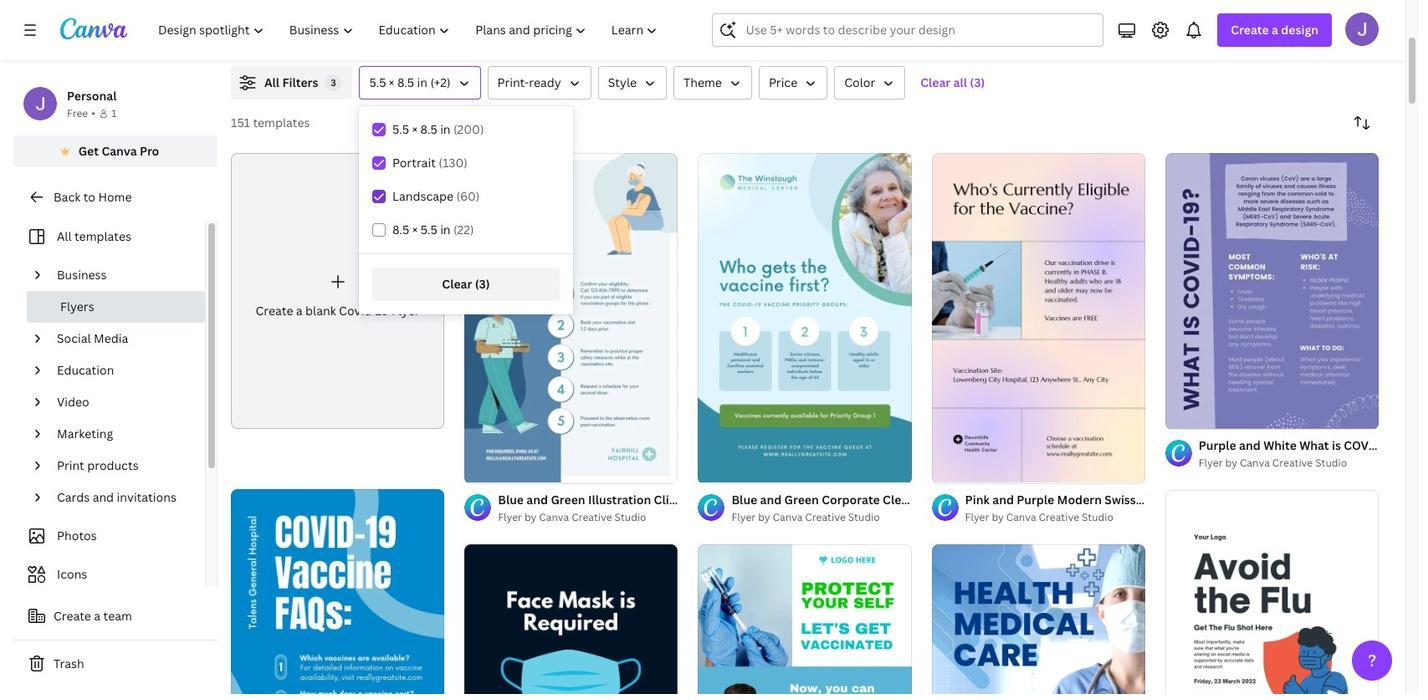 Task type: vqa. For each thing, say whether or not it's contained in the screenshot.


Task type: locate. For each thing, give the bounding box(es) containing it.
templates
[[253, 115, 310, 131], [74, 229, 131, 244]]

1 flyer by canva creative studio from the left
[[498, 510, 647, 524]]

portrait
[[393, 155, 436, 171]]

all left filters
[[265, 74, 280, 90]]

landscape
[[393, 188, 454, 204]]

in left (+2)
[[417, 74, 428, 90]]

back to home link
[[13, 181, 218, 214]]

blue face mask required flyer image
[[465, 545, 678, 695]]

create a blank covid-19 flyer
[[256, 303, 420, 319]]

1 horizontal spatial all
[[265, 74, 280, 90]]

2 vertical spatial in
[[440, 222, 451, 238]]

in for (200)
[[440, 121, 451, 137]]

get canva pro
[[78, 143, 159, 159]]

filters
[[282, 74, 318, 90]]

0 horizontal spatial all
[[57, 229, 72, 244]]

1 vertical spatial and
[[93, 490, 114, 506]]

icons link
[[23, 559, 195, 591]]

templates right 151 at the left top
[[253, 115, 310, 131]]

Search search field
[[746, 14, 1093, 46]]

1 horizontal spatial clear
[[921, 74, 951, 90]]

1 horizontal spatial and
[[1240, 438, 1261, 454]]

blue and white clean and bold vaccine information general health flyer image
[[231, 490, 445, 695]]

create down icons
[[54, 609, 91, 624]]

None search field
[[713, 13, 1104, 47]]

and right cards
[[93, 490, 114, 506]]

flyer by canva creative studio for blue face mask required flyer image
[[498, 510, 647, 524]]

print-
[[498, 74, 529, 90]]

a
[[1272, 22, 1279, 38], [296, 303, 303, 319], [94, 609, 101, 624]]

print products link
[[50, 450, 195, 482]]

0 horizontal spatial 5.5
[[370, 74, 386, 90]]

style
[[608, 74, 637, 90]]

trash
[[54, 656, 84, 672]]

clear down the (22)
[[442, 276, 472, 292]]

flyer by canva creative studio
[[498, 510, 647, 524], [732, 510, 880, 524], [966, 510, 1114, 524]]

in for (22)
[[440, 222, 451, 238]]

invitations
[[117, 490, 177, 506]]

a inside 'create a design' 'dropdown button'
[[1272, 22, 1279, 38]]

studio for pink and purple modern swiss vaccine information general health flyer image
[[1082, 510, 1114, 524]]

a left team
[[94, 609, 101, 624]]

× inside button
[[389, 74, 395, 90]]

jacob simon image
[[1346, 13, 1379, 46]]

by
[[1226, 456, 1238, 471], [525, 510, 537, 524], [759, 510, 771, 524], [992, 510, 1004, 524]]

2 flyer by canva creative studio from the left
[[732, 510, 880, 524]]

back to home
[[54, 189, 132, 205]]

create a team
[[54, 609, 132, 624]]

covid
[[1345, 438, 1382, 454]]

1 horizontal spatial a
[[296, 303, 303, 319]]

0 horizontal spatial flyer by canva creative studio
[[498, 510, 647, 524]]

0 horizontal spatial templates
[[74, 229, 131, 244]]

0 horizontal spatial create
[[54, 609, 91, 624]]

create inside create a blank covid-19 flyer element
[[256, 303, 293, 319]]

purple and white what is covid flyer flyer by canva creative studio
[[1199, 438, 1414, 471]]

create left "design"
[[1232, 22, 1270, 38]]

0 vertical spatial all
[[265, 74, 280, 90]]

0 vertical spatial in
[[417, 74, 428, 90]]

create a blank covid-19 flyer link
[[231, 153, 445, 430]]

2 vertical spatial a
[[94, 609, 101, 624]]

studio for blue and green illustration clinical friendly safety and direction general health flyer image
[[615, 510, 647, 524]]

0 vertical spatial create
[[1232, 22, 1270, 38]]

× down landscape
[[412, 222, 418, 238]]

5.5 up portrait
[[393, 121, 409, 137]]

create left blank
[[256, 303, 293, 319]]

business
[[57, 267, 107, 283]]

all
[[265, 74, 280, 90], [57, 229, 72, 244]]

1 horizontal spatial (3)
[[970, 74, 985, 90]]

create a design
[[1232, 22, 1319, 38]]

2 vertical spatial ×
[[412, 222, 418, 238]]

marketing link
[[50, 419, 195, 450]]

×
[[389, 74, 395, 90], [412, 121, 418, 137], [412, 222, 418, 238]]

pink and purple modern swiss vaccine information general health flyer image
[[932, 153, 1146, 483]]

0 vertical spatial a
[[1272, 22, 1279, 38]]

all templates
[[57, 229, 131, 244]]

create a team button
[[13, 600, 218, 634]]

clear left all
[[921, 74, 951, 90]]

5.5 for 5.5 × 8.5 in (200)
[[393, 121, 409, 137]]

video link
[[50, 387, 195, 419]]

a for blank
[[296, 303, 303, 319]]

× up portrait
[[412, 121, 418, 137]]

0 horizontal spatial and
[[93, 490, 114, 506]]

0 horizontal spatial a
[[94, 609, 101, 624]]

1 horizontal spatial create
[[256, 303, 293, 319]]

2 horizontal spatial a
[[1272, 22, 1279, 38]]

create for create a team
[[54, 609, 91, 624]]

all down back
[[57, 229, 72, 244]]

creative
[[1273, 456, 1314, 471], [572, 510, 612, 524], [806, 510, 846, 524], [1039, 510, 1080, 524]]

8.5 up "portrait (130)" at left
[[421, 121, 438, 137]]

1 vertical spatial 5.5
[[393, 121, 409, 137]]

8.5 × 5.5 in (22)
[[393, 222, 474, 238]]

trash link
[[13, 648, 218, 681]]

3
[[331, 76, 336, 89]]

1 horizontal spatial flyer by canva creative studio
[[732, 510, 880, 524]]

create for create a blank covid-19 flyer
[[256, 303, 293, 319]]

studio
[[1316, 456, 1348, 471], [615, 510, 647, 524], [849, 510, 880, 524], [1082, 510, 1114, 524]]

free •
[[67, 106, 95, 121]]

0 vertical spatial and
[[1240, 438, 1261, 454]]

3 flyer by canva creative studio from the left
[[966, 510, 1114, 524]]

1 vertical spatial create
[[256, 303, 293, 319]]

a left "design"
[[1272, 22, 1279, 38]]

home
[[98, 189, 132, 205]]

style button
[[598, 66, 667, 100]]

blank
[[306, 303, 336, 319]]

and left "white"
[[1240, 438, 1261, 454]]

2 horizontal spatial 5.5
[[421, 222, 438, 238]]

1 horizontal spatial 5.5
[[393, 121, 409, 137]]

1 horizontal spatial templates
[[253, 115, 310, 131]]

8.5 down landscape
[[393, 222, 410, 238]]

clear
[[921, 74, 951, 90], [442, 276, 472, 292]]

0 vertical spatial templates
[[253, 115, 310, 131]]

flyer by canva creative studio link for blue simple medical care (flyer) image
[[966, 509, 1146, 526]]

create for create a design
[[1232, 22, 1270, 38]]

1 vertical spatial in
[[440, 121, 451, 137]]

top level navigation element
[[147, 13, 673, 47]]

create inside 'create a design' 'dropdown button'
[[1232, 22, 1270, 38]]

5.5 inside button
[[370, 74, 386, 90]]

0 vertical spatial clear
[[921, 74, 951, 90]]

1 vertical spatial (3)
[[475, 276, 490, 292]]

0 horizontal spatial clear
[[442, 276, 472, 292]]

personal
[[67, 88, 117, 104]]

templates for 151 templates
[[253, 115, 310, 131]]

a inside create a blank covid-19 flyer element
[[296, 303, 303, 319]]

× left (+2)
[[389, 74, 395, 90]]

media
[[94, 331, 128, 347]]

creative for pink and purple modern swiss vaccine information general health flyer image
[[1039, 510, 1080, 524]]

0 vertical spatial (3)
[[970, 74, 985, 90]]

flyer by canva creative studio for blue modern vaccine flyer image
[[732, 510, 880, 524]]

create
[[1232, 22, 1270, 38], [256, 303, 293, 319], [54, 609, 91, 624]]

flyer by canva creative studio for blue simple medical care (flyer) image
[[966, 510, 1114, 524]]

landscape (60)
[[393, 188, 480, 204]]

in inside button
[[417, 74, 428, 90]]

clear for clear (3)
[[442, 276, 472, 292]]

× for 8.5 × 5.5 in (22)
[[412, 222, 418, 238]]

3 filter options selected element
[[325, 74, 342, 91]]

0 vertical spatial ×
[[389, 74, 395, 90]]

portrait (130)
[[393, 155, 468, 171]]

a for design
[[1272, 22, 1279, 38]]

1 vertical spatial 8.5
[[421, 121, 438, 137]]

color button
[[835, 66, 906, 100]]

clear (3)
[[442, 276, 490, 292]]

8.5 inside 5.5 × 8.5 in (+2) button
[[398, 74, 414, 90]]

8.5 for (200)
[[421, 121, 438, 137]]

red blue vaccination flyer image
[[1166, 491, 1379, 695]]

flyer by canva creative studio link for blue modern vaccine flyer image
[[732, 509, 912, 526]]

a left blank
[[296, 303, 303, 319]]

education link
[[50, 355, 195, 387]]

1 vertical spatial clear
[[442, 276, 472, 292]]

all for all filters
[[265, 74, 280, 90]]

(+2)
[[431, 74, 451, 90]]

create inside create a team button
[[54, 609, 91, 624]]

2 horizontal spatial create
[[1232, 22, 1270, 38]]

0 horizontal spatial (3)
[[475, 276, 490, 292]]

in left the (200)
[[440, 121, 451, 137]]

× for 5.5 × 8.5 in (200)
[[412, 121, 418, 137]]

5.5 right 3
[[370, 74, 386, 90]]

(3)
[[970, 74, 985, 90], [475, 276, 490, 292]]

templates down back to home
[[74, 229, 131, 244]]

8.5
[[398, 74, 414, 90], [421, 121, 438, 137], [393, 222, 410, 238]]

0 vertical spatial 5.5
[[370, 74, 386, 90]]

marketing
[[57, 426, 113, 442]]

5.5 down landscape
[[421, 222, 438, 238]]

2 vertical spatial create
[[54, 609, 91, 624]]

and inside purple and white what is covid flyer flyer by canva creative studio
[[1240, 438, 1261, 454]]

1 vertical spatial all
[[57, 229, 72, 244]]

in left the (22)
[[440, 222, 451, 238]]

1 vertical spatial templates
[[74, 229, 131, 244]]

(200)
[[454, 121, 484, 137]]

8.5 left (+2)
[[398, 74, 414, 90]]

in
[[417, 74, 428, 90], [440, 121, 451, 137], [440, 222, 451, 238]]

flyer
[[392, 303, 420, 319], [1385, 438, 1414, 454], [1199, 456, 1224, 471], [498, 510, 522, 524], [732, 510, 756, 524], [966, 510, 990, 524]]

in for (+2)
[[417, 74, 428, 90]]

1 vertical spatial a
[[296, 303, 303, 319]]

canva for blue and green corporate clean vaccine information general health flyer image
[[773, 510, 803, 524]]

price button
[[759, 66, 828, 100]]

2 horizontal spatial flyer by canva creative studio
[[966, 510, 1114, 524]]

0 vertical spatial 8.5
[[398, 74, 414, 90]]

2 vertical spatial 5.5
[[421, 222, 438, 238]]

151 templates
[[231, 115, 310, 131]]

photos
[[57, 528, 97, 544]]

by for blue and green corporate clean vaccine information general health flyer image
[[759, 510, 771, 524]]

1 vertical spatial ×
[[412, 121, 418, 137]]

5.5
[[370, 74, 386, 90], [393, 121, 409, 137], [421, 222, 438, 238]]

5.5 for 5.5 × 8.5 in (+2)
[[370, 74, 386, 90]]

a inside create a team button
[[94, 609, 101, 624]]

flyer by canva creative studio link
[[1199, 456, 1379, 472], [498, 509, 678, 526], [732, 509, 912, 526], [966, 509, 1146, 526]]

151
[[231, 115, 250, 131]]



Task type: describe. For each thing, give the bounding box(es) containing it.
all filters
[[265, 74, 318, 90]]

print
[[57, 458, 84, 474]]

a for team
[[94, 609, 101, 624]]

products
[[87, 458, 139, 474]]

studio inside purple and white what is covid flyer flyer by canva creative studio
[[1316, 456, 1348, 471]]

blue modern vaccine flyer image
[[698, 545, 912, 695]]

back
[[54, 189, 81, 205]]

1
[[111, 106, 117, 121]]

and for purple
[[1240, 438, 1261, 454]]

5.5 × 8.5 in (+2)
[[370, 74, 451, 90]]

theme
[[684, 74, 722, 90]]

social media link
[[50, 323, 195, 355]]

2 vertical spatial 8.5
[[393, 222, 410, 238]]

by for blue and green illustration clinical friendly safety and direction general health flyer image
[[525, 510, 537, 524]]

(22)
[[454, 222, 474, 238]]

covid-
[[339, 303, 375, 319]]

purple
[[1199, 438, 1237, 454]]

white
[[1264, 438, 1297, 454]]

get canva pro button
[[13, 136, 218, 167]]

clear all (3) button
[[913, 66, 994, 100]]

video
[[57, 394, 89, 410]]

all for all templates
[[57, 229, 72, 244]]

team
[[103, 609, 132, 624]]

5.5 × 8.5 in (200)
[[393, 121, 484, 137]]

•
[[91, 106, 95, 121]]

by inside purple and white what is covid flyer flyer by canva creative studio
[[1226, 456, 1238, 471]]

price
[[769, 74, 798, 90]]

education
[[57, 362, 114, 378]]

all
[[954, 74, 968, 90]]

print products
[[57, 458, 139, 474]]

and for cards
[[93, 490, 114, 506]]

canva inside purple and white what is covid flyer flyer by canva creative studio
[[1240, 456, 1271, 471]]

clear all (3)
[[921, 74, 985, 90]]

purple and white what is covid flyer image
[[1166, 153, 1379, 430]]

cards
[[57, 490, 90, 506]]

clear (3) button
[[372, 268, 560, 301]]

photos link
[[23, 521, 195, 552]]

social
[[57, 331, 91, 347]]

flyer by canva creative studio link for red blue vaccination flyer image
[[1199, 456, 1379, 472]]

icons
[[57, 567, 87, 583]]

(3) inside clear all (3) button
[[970, 74, 985, 90]]

Sort by button
[[1346, 106, 1379, 140]]

business link
[[50, 259, 195, 291]]

get
[[78, 143, 99, 159]]

creative for blue and green corporate clean vaccine information general health flyer image
[[806, 510, 846, 524]]

to
[[83, 189, 95, 205]]

templates for all templates
[[74, 229, 131, 244]]

flyer by canva creative studio link for blue face mask required flyer image
[[498, 509, 678, 526]]

19
[[375, 303, 389, 319]]

ready
[[529, 74, 561, 90]]

blue and green corporate clean vaccine information general health flyer image
[[698, 153, 912, 483]]

blue and green illustration clinical friendly safety and direction general health flyer image
[[465, 153, 678, 483]]

color
[[845, 74, 876, 90]]

all templates link
[[23, 221, 195, 253]]

cards and invitations link
[[50, 482, 195, 514]]

print-ready button
[[488, 66, 592, 100]]

× for 5.5 × 8.5 in (+2)
[[389, 74, 395, 90]]

what
[[1300, 438, 1330, 454]]

cards and invitations
[[57, 490, 177, 506]]

flyers
[[60, 299, 94, 315]]

purple and white what is covid flyer link
[[1199, 437, 1414, 456]]

create a design button
[[1218, 13, 1333, 47]]

theme button
[[674, 66, 752, 100]]

(3) inside 'clear (3)' button
[[475, 276, 490, 292]]

8.5 for (+2)
[[398, 74, 414, 90]]

studio for blue and green corporate clean vaccine information general health flyer image
[[849, 510, 880, 524]]

(60)
[[457, 188, 480, 204]]

social media
[[57, 331, 128, 347]]

creative for blue and green illustration clinical friendly safety and direction general health flyer image
[[572, 510, 612, 524]]

canva inside button
[[102, 143, 137, 159]]

5.5 × 8.5 in (+2) button
[[359, 66, 481, 100]]

covid-19 flyers templates image
[[1022, 0, 1379, 46]]

(130)
[[439, 155, 468, 171]]

design
[[1282, 22, 1319, 38]]

blue simple medical care (flyer) image
[[932, 545, 1146, 695]]

clear for clear all (3)
[[921, 74, 951, 90]]

canva for pink and purple modern swiss vaccine information general health flyer image
[[1007, 510, 1037, 524]]

pro
[[140, 143, 159, 159]]

free
[[67, 106, 88, 121]]

creative inside purple and white what is covid flyer flyer by canva creative studio
[[1273, 456, 1314, 471]]

is
[[1333, 438, 1342, 454]]

by for pink and purple modern swiss vaccine information general health flyer image
[[992, 510, 1004, 524]]

canva for blue and green illustration clinical friendly safety and direction general health flyer image
[[539, 510, 569, 524]]

print-ready
[[498, 74, 561, 90]]

create a blank covid-19 flyer element
[[231, 153, 445, 430]]



